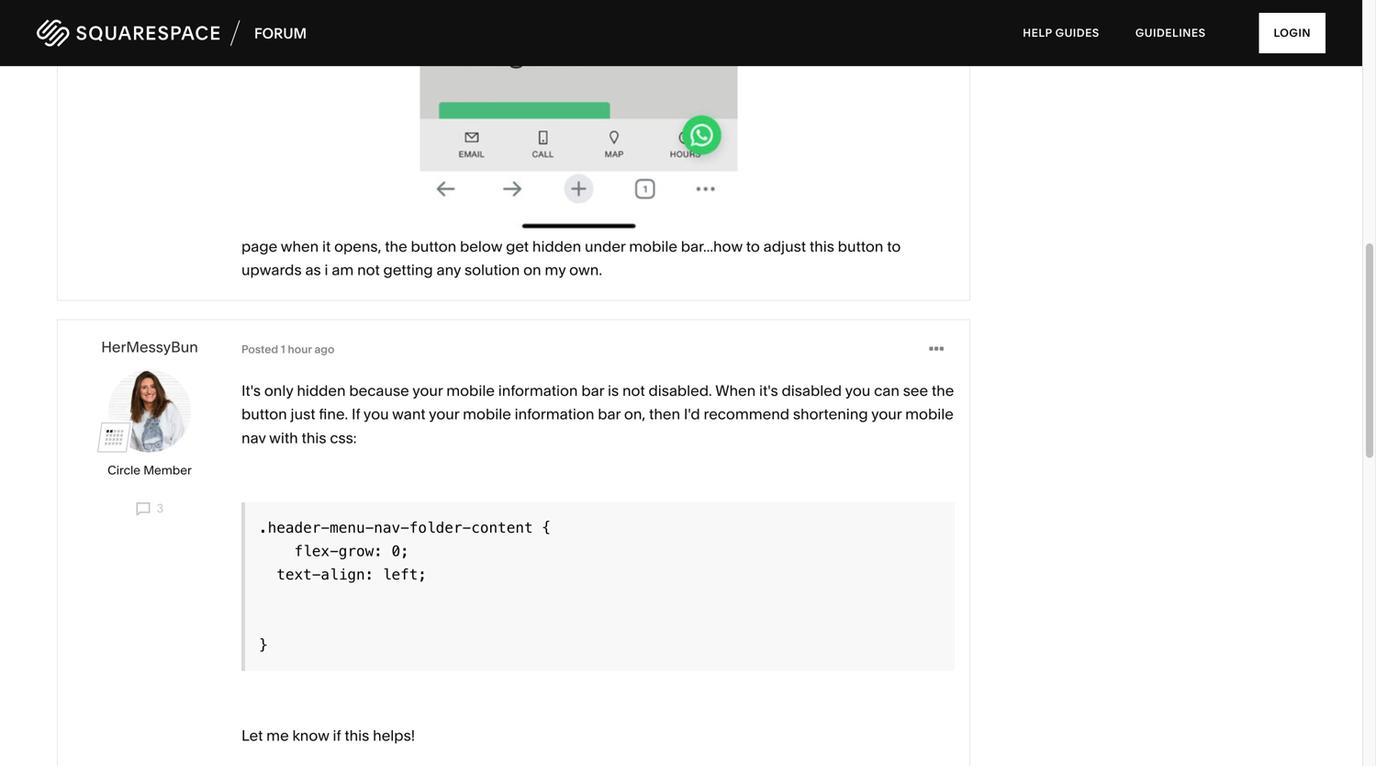 Task type: describe. For each thing, give the bounding box(es) containing it.
on,
[[625, 405, 646, 423]]

1 vertical spatial information
[[515, 405, 595, 423]]

{
[[542, 519, 551, 536]]

when
[[716, 382, 756, 400]]

mobile down 'the'
[[906, 405, 954, 423]]

just
[[291, 405, 316, 423]]

button
[[242, 405, 287, 423]]

css:
[[330, 429, 357, 447]]

login
[[1274, 26, 1312, 39]]

hermessybun image
[[108, 370, 191, 452]]

nav
[[242, 429, 266, 447]]

1 vertical spatial bar
[[598, 405, 621, 423]]

3
[[154, 501, 164, 516]]

login link
[[1260, 13, 1326, 53]]

folder-
[[409, 519, 471, 536]]

menu-
[[330, 519, 374, 536]]

1 horizontal spatial you
[[846, 382, 871, 400]]

know
[[293, 727, 330, 745]]

guides
[[1056, 26, 1100, 39]]

is
[[608, 382, 619, 400]]

img_fcd6789f9f61 1.thumb.jpeg.16c6c7f528ad2c787f7459d352c8fd35.jpeg image
[[420, 0, 738, 235]]

posted 1 hour ago
[[242, 343, 335, 356]]

this inside it's only hidden because your mobile information bar is not disabled. when it's disabled you can see the button just fine. if you want your mobile information bar on, then i'd recommend shortening your mobile nav with this css:
[[302, 429, 327, 447]]

the
[[932, 382, 955, 400]]

let
[[242, 727, 263, 745]]

can
[[875, 382, 900, 400]]

1
[[281, 343, 285, 356]]

comment image
[[136, 502, 150, 516]]

shortening
[[794, 405, 869, 423]]

.header-
[[259, 519, 330, 536]]

1 vertical spatial you
[[364, 405, 389, 423]]

if
[[333, 727, 341, 745]]

mobile right want
[[463, 405, 511, 423]]

circle
[[108, 463, 141, 477]]

left;
[[383, 566, 427, 583]]

hour
[[288, 343, 312, 356]]

help
[[1024, 26, 1053, 39]]

your down can on the right of the page
[[872, 405, 902, 423]]

guidelines link
[[1120, 9, 1223, 57]]

your up want
[[413, 382, 443, 400]]

posted
[[242, 343, 278, 356]]

want
[[392, 405, 426, 423]]



Task type: locate. For each thing, give the bounding box(es) containing it.
1 vertical spatial this
[[345, 727, 370, 745]]

helps!
[[373, 727, 415, 745]]

hermessybun
[[101, 338, 198, 356]]

nav-
[[374, 519, 409, 536]]

3 link
[[136, 501, 164, 516]]

0 vertical spatial this
[[302, 429, 327, 447]]

ago
[[315, 343, 335, 356]]

it's only hidden because your mobile information bar is not disabled. when it's disabled you can see the button just fine. if you want your mobile information bar on, then i'd recommend shortening your mobile nav with this css:
[[242, 382, 955, 447]]

hermessybun link
[[101, 338, 198, 356]]

your right want
[[429, 405, 460, 423]]

guidelines
[[1136, 26, 1207, 39]]

more options... image
[[930, 339, 944, 361]]

with
[[269, 429, 298, 447]]

let me know if this helps!
[[242, 727, 415, 745]]

0 horizontal spatial you
[[364, 405, 389, 423]]

bar down is at the left of the page
[[598, 405, 621, 423]]

fine.
[[319, 405, 348, 423]]

help guides link
[[1007, 9, 1117, 57]]

you left can on the right of the page
[[846, 382, 871, 400]]

0 vertical spatial you
[[846, 382, 871, 400]]

help guides
[[1024, 26, 1100, 39]]

}
[[259, 637, 268, 654]]

flex-
[[294, 542, 339, 560]]

bar left is at the left of the page
[[582, 382, 605, 400]]

recommend
[[704, 405, 790, 423]]

if
[[352, 405, 360, 423]]

hidden
[[297, 382, 346, 400]]

0 vertical spatial information
[[499, 382, 578, 400]]

information
[[499, 382, 578, 400], [515, 405, 595, 423]]

circle member
[[108, 463, 192, 477]]

this
[[302, 429, 327, 447], [345, 727, 370, 745]]

see
[[904, 382, 929, 400]]

0 vertical spatial bar
[[582, 382, 605, 400]]

then
[[649, 405, 681, 423]]

mobile
[[447, 382, 495, 400], [463, 405, 511, 423], [906, 405, 954, 423]]

it's
[[242, 382, 261, 400]]

mobile right because
[[447, 382, 495, 400]]

.header-menu-nav-folder-content { flex-grow: 0; text-align: left; }
[[259, 519, 551, 654]]

you
[[846, 382, 871, 400], [364, 405, 389, 423]]

level 2 image
[[97, 421, 131, 454]]

squarespace forum image
[[37, 17, 307, 49]]

i'd
[[684, 405, 701, 423]]

content
[[471, 519, 533, 536]]

this down just
[[302, 429, 327, 447]]

information left is at the left of the page
[[499, 382, 578, 400]]

not
[[623, 382, 645, 400]]

disabled.
[[649, 382, 713, 400]]

1 horizontal spatial this
[[345, 727, 370, 745]]

this right if
[[345, 727, 370, 745]]

you right if
[[364, 405, 389, 423]]

it's
[[760, 382, 779, 400]]

0 horizontal spatial this
[[302, 429, 327, 447]]

information left on,
[[515, 405, 595, 423]]

member
[[143, 463, 192, 477]]

align:
[[321, 566, 374, 583]]

bar
[[582, 382, 605, 400], [598, 405, 621, 423]]

disabled
[[782, 382, 842, 400]]

text-
[[277, 566, 321, 583]]

your
[[413, 382, 443, 400], [429, 405, 460, 423], [872, 405, 902, 423]]

me
[[267, 727, 289, 745]]

grow:
[[339, 542, 383, 560]]

because
[[349, 382, 409, 400]]

only
[[264, 382, 293, 400]]

0;
[[392, 542, 409, 560]]



Task type: vqa. For each thing, say whether or not it's contained in the screenshot.
FOR within the Sometimes, you can't avoid creating a text-heavy web page, but you don't want folks to skim and miss valuable information. Accordion or collapsible menus are considered one of the workhorses of web design because they can help to solve that problem. They're a versatile tool for text heavy...
no



